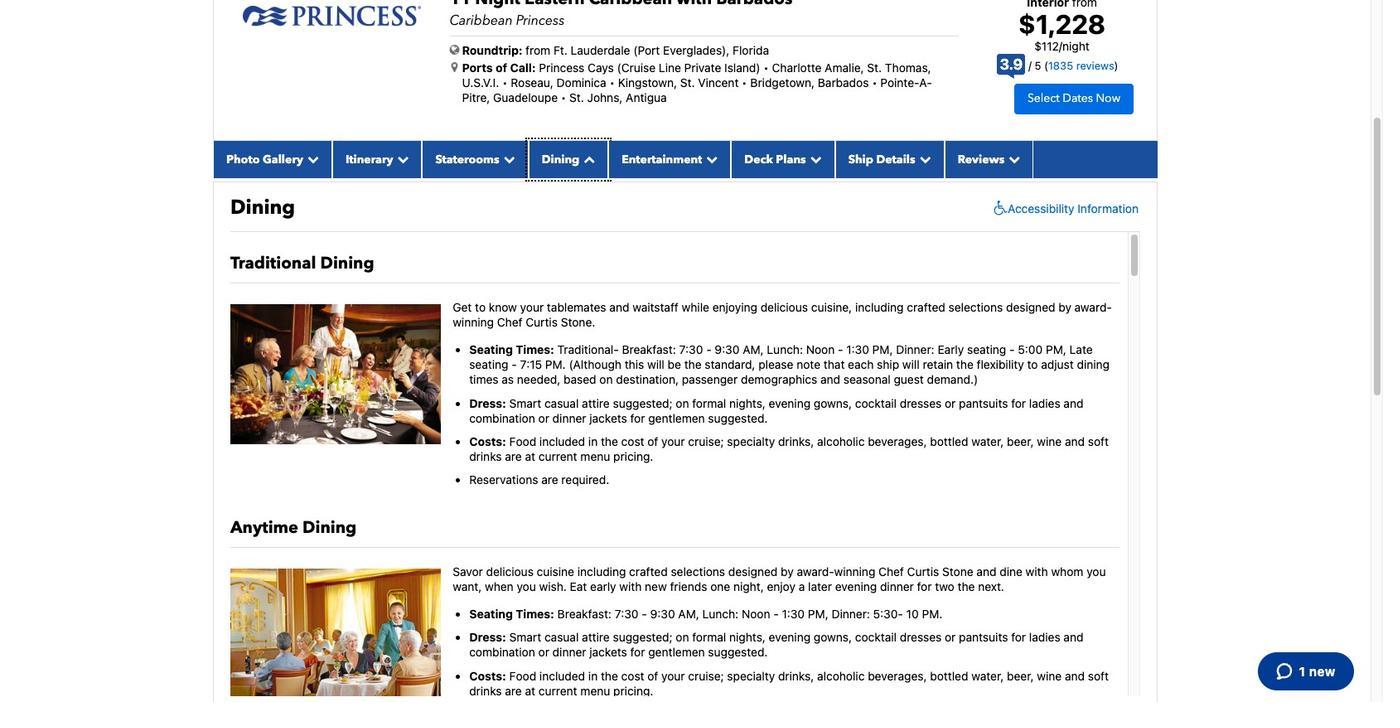 Task type: locate. For each thing, give the bounding box(es) containing it.
2 nights, from the top
[[730, 630, 766, 644]]

1 current from the top
[[539, 450, 578, 464]]

0 vertical spatial winning
[[453, 315, 494, 329]]

1 vertical spatial current
[[539, 684, 578, 698]]

gentlemen down seating times: breakfast: 7:30 - 9:30 am, lunch: noon - 1:30 pm, dinner: 5:30- 10 pm.
[[649, 645, 705, 660]]

1 vertical spatial combination
[[470, 645, 536, 660]]

1 vertical spatial seating
[[470, 607, 513, 621]]

with left new
[[620, 579, 642, 594]]

cocktail down 5:30-
[[856, 630, 897, 644]]

1 drinks from the top
[[470, 450, 502, 464]]

2 food included in the cost of your cruise; specialty drinks, alcoholic beverages, bottled water, beer, wine and soft drinks are at current menu pricing. from the top
[[470, 669, 1109, 698]]

demographics
[[741, 373, 818, 387]]

noon up note
[[807, 343, 835, 357]]

attire down based
[[582, 396, 610, 410]]

curtis inside savor delicious cuisine including crafted selections designed by award-winning chef curtis stone and dine with whom you want, when you wish. eat early with new friends one night, enjoy a later evening dinner for two the next.
[[908, 564, 940, 578]]

casual down based
[[545, 396, 579, 410]]

1 horizontal spatial chef
[[879, 564, 905, 578]]

line
[[659, 60, 682, 74]]

$1,228 $112 / night
[[1019, 8, 1106, 53]]

stone.
[[561, 315, 596, 329]]

roundtrip: from ft. lauderdale (port everglades), florida
[[462, 43, 770, 57]]

formal down passenger
[[693, 396, 727, 410]]

1 vertical spatial at
[[525, 684, 536, 698]]

dine
[[1000, 564, 1023, 578]]

2 will from the left
[[903, 358, 920, 372]]

0 vertical spatial suggested;
[[613, 396, 673, 410]]

dinner for anytime dining
[[553, 645, 587, 660]]

0 vertical spatial cocktail
[[856, 396, 897, 410]]

menu for anytime dining
[[581, 684, 611, 698]]

drinks
[[470, 450, 502, 464], [470, 684, 502, 698]]

including
[[856, 300, 904, 314], [578, 564, 626, 578]]

1:30 down a
[[782, 607, 805, 621]]

1 jackets from the top
[[590, 411, 628, 425]]

2 drinks from the top
[[470, 684, 502, 698]]

your inside get to know your tablemates and waitstaff while enjoying delicious cuisine, including crafted selections designed by award- winning chef curtis stone.
[[520, 300, 544, 314]]

plans
[[776, 152, 807, 167]]

0 horizontal spatial designed
[[729, 564, 778, 578]]

1 vertical spatial dresses
[[900, 630, 942, 644]]

jackets for anytime dining
[[590, 645, 628, 660]]

1 vertical spatial beverages,
[[868, 669, 928, 683]]

cocktail for traditional dining
[[856, 396, 897, 410]]

0 vertical spatial your
[[520, 300, 544, 314]]

seating for seating times:
[[470, 343, 513, 357]]

or down needed,
[[539, 411, 550, 425]]

chevron down image inside staterooms dropdown button
[[500, 153, 515, 165]]

seating
[[968, 343, 1007, 357], [470, 358, 509, 372]]

1 horizontal spatial st.
[[681, 75, 695, 89]]

jackets
[[590, 411, 628, 425], [590, 645, 628, 660]]

accessibility information link
[[990, 200, 1139, 217]]

nights,
[[730, 396, 766, 410], [730, 630, 766, 644]]

combination
[[470, 411, 536, 425], [470, 645, 536, 660]]

pm. right 10
[[922, 607, 943, 621]]

nights, for anytime dining
[[730, 630, 766, 644]]

curtis left stone.
[[526, 315, 558, 329]]

private
[[685, 60, 722, 74]]

1 vertical spatial crafted
[[630, 564, 668, 578]]

each
[[848, 358, 874, 372]]

0 horizontal spatial /
[[1029, 59, 1032, 72]]

1 combination from the top
[[470, 411, 536, 425]]

beverages, for anytime dining
[[868, 669, 928, 683]]

0 vertical spatial noon
[[807, 343, 835, 357]]

2 smart casual attire suggested; on formal nights, evening gowns, cocktail dresses or pantsuits for ladies and combination or dinner jackets for gentlemen suggested. from the top
[[470, 630, 1084, 660]]

beer,
[[1008, 435, 1034, 449], [1008, 669, 1034, 683]]

pm. up needed,
[[545, 358, 566, 372]]

1 included from the top
[[540, 435, 586, 449]]

seating up times in the left of the page
[[470, 343, 513, 357]]

guest
[[894, 373, 924, 387]]

for down destination,
[[631, 411, 646, 425]]

1 vertical spatial dinner:
[[832, 607, 871, 621]]

2 vertical spatial dinner
[[553, 645, 587, 660]]

curtis inside get to know your tablemates and waitstaff while enjoying delicious cuisine, including crafted selections designed by award- winning chef curtis stone.
[[526, 315, 558, 329]]

of down destination,
[[648, 435, 659, 449]]

wheelchair image
[[990, 200, 1008, 217]]

0 vertical spatial nights,
[[730, 396, 766, 410]]

1 vertical spatial smart
[[510, 630, 542, 644]]

1 vertical spatial gowns,
[[814, 630, 852, 644]]

seating down when
[[470, 607, 513, 621]]

2 ladies from the top
[[1030, 630, 1061, 644]]

waitstaff
[[633, 300, 679, 314]]

breakfast:
[[622, 343, 676, 357], [558, 607, 612, 621]]

gowns, for traditional dining
[[814, 396, 852, 410]]

1 vertical spatial of
[[648, 435, 659, 449]]

you right whom at the right bottom of the page
[[1087, 564, 1107, 578]]

2 chevron down image from the left
[[393, 153, 409, 165]]

2 costs: from the top
[[470, 669, 506, 683]]

1 horizontal spatial chevron down image
[[393, 153, 409, 165]]

flexibility
[[977, 358, 1025, 372]]

will up destination,
[[648, 358, 665, 372]]

current for traditional dining
[[539, 450, 578, 464]]

entertainment button
[[609, 141, 732, 178]]

- down enjoy at the bottom right of page
[[774, 607, 779, 621]]

2 specialty from the top
[[728, 669, 775, 683]]

cocktail down seasonal
[[856, 396, 897, 410]]

2 alcoholic from the top
[[818, 669, 865, 683]]

drinks for traditional dining
[[470, 450, 502, 464]]

2 bottled from the top
[[931, 669, 969, 683]]

1 vertical spatial /
[[1029, 59, 1032, 72]]

you left wish.
[[517, 579, 536, 594]]

2 drinks, from the top
[[779, 669, 815, 683]]

2 vertical spatial evening
[[769, 630, 811, 644]]

1 vertical spatial selections
[[671, 564, 726, 578]]

attire for anytime dining
[[582, 630, 610, 644]]

• down ports of call:
[[503, 75, 508, 89]]

cuisine,
[[812, 300, 853, 314]]

1 horizontal spatial dinner:
[[897, 343, 935, 357]]

0 horizontal spatial curtis
[[526, 315, 558, 329]]

1 vertical spatial chef
[[879, 564, 905, 578]]

noon down night,
[[742, 607, 771, 621]]

1 vertical spatial bottled
[[931, 669, 969, 683]]

smart
[[510, 396, 542, 410], [510, 630, 542, 644]]

on for anytime dining
[[676, 630, 689, 644]]

your right the know at the left top of page
[[520, 300, 544, 314]]

chevron down image inside photo gallery dropdown button
[[303, 153, 319, 165]]

chevron down image inside reviews dropdown button
[[1005, 153, 1021, 165]]

times: up the 7:15
[[516, 343, 555, 357]]

1 vertical spatial evening
[[836, 579, 877, 594]]

1 nights, from the top
[[730, 396, 766, 410]]

bottled
[[931, 435, 969, 449], [931, 669, 969, 683]]

9:30 inside the traditional- breakfast: 7:30 - 9:30 am, lunch: noon - 1:30 pm, dinner: early seating - 5:00 pm, late seating - 7:15 pm. (although this will be the standard, please note that each ship will retain the flexibility to adjust dining times as needed, based on destination, passenger demographics and seasonal guest demand.)
[[715, 343, 740, 357]]

get to know your tablemates and waitstaff while enjoying delicious cuisine, including crafted selections designed by award- winning chef curtis stone.
[[453, 300, 1113, 329]]

ladies for anytime dining
[[1030, 630, 1061, 644]]

9:30 up standard,
[[715, 343, 740, 357]]

1 vertical spatial menu
[[581, 684, 611, 698]]

casual down wish.
[[545, 630, 579, 644]]

1 vertical spatial including
[[578, 564, 626, 578]]

0 vertical spatial food
[[510, 435, 537, 449]]

1 vertical spatial st.
[[681, 75, 695, 89]]

late
[[1070, 343, 1093, 357]]

1 wine from the top
[[1038, 435, 1062, 449]]

nights, down demographics
[[730, 396, 766, 410]]

1 beverages, from the top
[[868, 435, 928, 449]]

7:15
[[520, 358, 542, 372]]

2 smart from the top
[[510, 630, 542, 644]]

and inside savor delicious cuisine including crafted selections designed by award-winning chef curtis stone and dine with whom you want, when you wish. eat early with new friends one night, enjoy a later evening dinner for two the next.
[[977, 564, 997, 578]]

1 horizontal spatial am,
[[743, 343, 764, 357]]

selections up early
[[949, 300, 1004, 314]]

4 chevron down image from the left
[[916, 153, 932, 165]]

suggested; for traditional dining
[[613, 396, 673, 410]]

crafted
[[907, 300, 946, 314], [630, 564, 668, 578]]

2 cocktail from the top
[[856, 630, 897, 644]]

smart casual attire suggested; on formal nights, evening gowns, cocktail dresses or pantsuits for ladies and combination or dinner jackets for gentlemen suggested. for traditional dining
[[470, 396, 1084, 425]]

1 bottled from the top
[[931, 435, 969, 449]]

1 times: from the top
[[516, 343, 555, 357]]

2 included from the top
[[540, 669, 586, 683]]

to
[[475, 300, 486, 314], [1028, 358, 1039, 372]]

by up enjoy at the bottom right of page
[[781, 564, 794, 578]]

chevron down image left "ship"
[[807, 153, 822, 165]]

next.
[[979, 579, 1005, 594]]

in for anytime dining
[[589, 669, 598, 683]]

1 ladies from the top
[[1030, 396, 1061, 410]]

suggested. down seating times: breakfast: 7:30 - 9:30 am, lunch: noon - 1:30 pm, dinner: 5:30- 10 pm.
[[708, 645, 768, 660]]

on down seating times: breakfast: 7:30 - 9:30 am, lunch: noon - 1:30 pm, dinner: 5:30- 10 pm.
[[676, 630, 689, 644]]

water, for traditional dining
[[972, 435, 1004, 449]]

/ inside 3.9 / 5 ( 1835 reviews )
[[1029, 59, 1032, 72]]

needed,
[[517, 373, 561, 387]]

chevron down image left the reviews
[[916, 153, 932, 165]]

crafted inside get to know your tablemates and waitstaff while enjoying delicious cuisine, including crafted selections designed by award- winning chef curtis stone.
[[907, 300, 946, 314]]

pricing.
[[614, 450, 654, 464], [614, 684, 654, 698]]

with right "dine"
[[1026, 564, 1049, 578]]

1 horizontal spatial to
[[1028, 358, 1039, 372]]

1 vertical spatial times:
[[516, 607, 555, 621]]

3 chevron down image from the left
[[807, 153, 822, 165]]

2 water, from the top
[[972, 669, 1004, 683]]

1 horizontal spatial lunch:
[[767, 343, 804, 357]]

water,
[[972, 435, 1004, 449], [972, 669, 1004, 683]]

chevron down image left 'deck'
[[703, 153, 718, 165]]

accessibility information
[[1008, 201, 1139, 215]]

9:30 down new
[[651, 607, 676, 621]]

are
[[505, 450, 522, 464], [542, 473, 559, 487], [505, 684, 522, 698]]

chevron down image inside ship details dropdown button
[[916, 153, 932, 165]]

gentlemen for anytime dining
[[649, 645, 705, 660]]

1 horizontal spatial by
[[1059, 300, 1072, 314]]

0 vertical spatial soft
[[1089, 435, 1109, 449]]

1:30 up the each
[[847, 343, 870, 357]]

1 horizontal spatial pm.
[[922, 607, 943, 621]]

2 chevron down image from the left
[[703, 153, 718, 165]]

2 seating from the top
[[470, 607, 513, 621]]

traditional- breakfast: 7:30 - 9:30 am, lunch: noon - 1:30 pm, dinner: early seating - 5:00 pm, late seating - 7:15 pm. (although this will be the standard, please note that each ship will retain the flexibility to adjust dining times as needed, based on destination, passenger demographics and seasonal guest demand.)
[[470, 343, 1110, 387]]

the
[[685, 358, 702, 372], [957, 358, 974, 372], [601, 435, 618, 449], [958, 579, 975, 594], [601, 669, 618, 683]]

gowns, down later
[[814, 630, 852, 644]]

2 soft from the top
[[1089, 669, 1109, 683]]

7:30
[[680, 343, 704, 357], [615, 607, 639, 621]]

chef inside get to know your tablemates and waitstaff while enjoying delicious cuisine, including crafted selections designed by award- winning chef curtis stone.
[[497, 315, 523, 329]]

1 will from the left
[[648, 358, 665, 372]]

2 wine from the top
[[1038, 669, 1062, 683]]

beer, for anytime dining
[[1008, 669, 1034, 683]]

0 horizontal spatial lunch:
[[703, 607, 739, 621]]

jackets down based
[[590, 411, 628, 425]]

1 at from the top
[[525, 450, 536, 464]]

1 water, from the top
[[972, 435, 1004, 449]]

know
[[489, 300, 517, 314]]

1 formal from the top
[[693, 396, 727, 410]]

1 attire from the top
[[582, 396, 610, 410]]

2 horizontal spatial st.
[[868, 60, 882, 74]]

1 chevron down image from the left
[[303, 153, 319, 165]]

anytime
[[231, 516, 299, 539]]

am, down friends
[[679, 607, 700, 621]]

0 vertical spatial seating
[[470, 343, 513, 357]]

dining right traditional
[[320, 252, 374, 274]]

lunch: inside the traditional- breakfast: 7:30 - 9:30 am, lunch: noon - 1:30 pm, dinner: early seating - 5:00 pm, late seating - 7:15 pm. (although this will be the standard, please note that each ship will retain the flexibility to adjust dining times as needed, based on destination, passenger demographics and seasonal guest demand.)
[[767, 343, 804, 357]]

will
[[648, 358, 665, 372], [903, 358, 920, 372]]

dinner inside savor delicious cuisine including crafted selections designed by award-winning chef curtis stone and dine with whom you want, when you wish. eat early with new friends one night, enjoy a later evening dinner for two the next.
[[881, 579, 914, 594]]

dinner: up retain
[[897, 343, 935, 357]]

early
[[590, 579, 617, 594]]

drinks for anytime dining
[[470, 684, 502, 698]]

for inside savor delicious cuisine including crafted selections designed by award-winning chef curtis stone and dine with whom you want, when you wish. eat early with new friends one night, enjoy a later evening dinner for two the next.
[[918, 579, 932, 594]]

1 cruise; from the top
[[689, 435, 724, 449]]

1 seating from the top
[[470, 343, 513, 357]]

combination for traditional dining
[[470, 411, 536, 425]]

combination for anytime dining
[[470, 645, 536, 660]]

photo gallery button
[[213, 141, 332, 178]]

for left two
[[918, 579, 932, 594]]

2 gentlemen from the top
[[649, 645, 705, 660]]

0 vertical spatial delicious
[[761, 300, 808, 314]]

1 casual from the top
[[545, 396, 579, 410]]

2 pricing. from the top
[[614, 684, 654, 698]]

at
[[525, 450, 536, 464], [525, 684, 536, 698]]

1 vertical spatial casual
[[545, 630, 579, 644]]

1 in from the top
[[589, 435, 598, 449]]

standard,
[[705, 358, 756, 372]]

alcoholic for traditional dining
[[818, 435, 865, 449]]

0 vertical spatial formal
[[693, 396, 727, 410]]

chevron down image left staterooms
[[393, 153, 409, 165]]

are for traditional dining
[[505, 450, 522, 464]]

suggested; down destination,
[[613, 396, 673, 410]]

0 vertical spatial jackets
[[590, 411, 628, 425]]

beverages, down guest
[[868, 435, 928, 449]]

1 vertical spatial pricing.
[[614, 684, 654, 698]]

seating times:
[[470, 343, 555, 357]]

suggested. for anytime dining
[[708, 645, 768, 660]]

1 dress: from the top
[[470, 396, 506, 410]]

1 vertical spatial specialty
[[728, 669, 775, 683]]

1 horizontal spatial breakfast:
[[622, 343, 676, 357]]

1 vertical spatial delicious
[[486, 564, 534, 578]]

1 chevron down image from the left
[[500, 153, 515, 165]]

pm,
[[873, 343, 893, 357], [1046, 343, 1067, 357], [808, 607, 829, 621]]

of down roundtrip:
[[496, 60, 508, 74]]

2 menu from the top
[[581, 684, 611, 698]]

5:30-
[[874, 607, 904, 621]]

dinner: inside the traditional- breakfast: 7:30 - 9:30 am, lunch: noon - 1:30 pm, dinner: early seating - 5:00 pm, late seating - 7:15 pm. (although this will be the standard, please note that each ship will retain the flexibility to adjust dining times as needed, based on destination, passenger demographics and seasonal guest demand.)
[[897, 343, 935, 357]]

2 dress: from the top
[[470, 630, 506, 644]]

destination,
[[616, 373, 679, 387]]

food for traditional dining
[[510, 435, 537, 449]]

curtis up two
[[908, 564, 940, 578]]

0 vertical spatial dress:
[[470, 396, 506, 410]]

am, inside the traditional- breakfast: 7:30 - 9:30 am, lunch: noon - 1:30 pm, dinner: early seating - 5:00 pm, late seating - 7:15 pm. (although this will be the standard, please note that each ship will retain the flexibility to adjust dining times as needed, based on destination, passenger demographics and seasonal guest demand.)
[[743, 343, 764, 357]]

0 vertical spatial pricing.
[[614, 450, 654, 464]]

1 food included in the cost of your cruise; specialty drinks, alcoholic beverages, bottled water, beer, wine and soft drinks are at current menu pricing. from the top
[[470, 435, 1109, 464]]

2 dresses from the top
[[900, 630, 942, 644]]

cocktail
[[856, 396, 897, 410], [856, 630, 897, 644]]

including right cuisine,
[[856, 300, 904, 314]]

roseau, dominica • kingstown, st. vincent • bridgetown, barbados •
[[508, 75, 878, 89]]

1 horizontal spatial curtis
[[908, 564, 940, 578]]

2 food from the top
[[510, 669, 537, 683]]

jackets down early
[[590, 645, 628, 660]]

0 vertical spatial selections
[[949, 300, 1004, 314]]

for
[[1012, 396, 1027, 410], [631, 411, 646, 425], [918, 579, 932, 594], [1012, 630, 1027, 644], [631, 645, 646, 660]]

tablemates
[[547, 300, 607, 314]]

on down passenger
[[676, 396, 689, 410]]

award- inside savor delicious cuisine including crafted selections designed by award-winning chef curtis stone and dine with whom you want, when you wish. eat early with new friends one night, enjoy a later evening dinner for two the next.
[[797, 564, 835, 578]]

0 vertical spatial 9:30
[[715, 343, 740, 357]]

accessibility
[[1008, 201, 1075, 215]]

designed
[[1007, 300, 1056, 314], [729, 564, 778, 578]]

chevron down image inside itinerary dropdown button
[[393, 153, 409, 165]]

dinner up 5:30-
[[881, 579, 914, 594]]

/ left 5
[[1029, 59, 1032, 72]]

u.s.v.i.
[[462, 75, 499, 89]]

1 vertical spatial 9:30
[[651, 607, 676, 621]]

2 vertical spatial your
[[662, 669, 685, 683]]

seating up times in the left of the page
[[470, 358, 509, 372]]

1 smart casual attire suggested; on formal nights, evening gowns, cocktail dresses or pantsuits for ladies and combination or dinner jackets for gentlemen suggested. from the top
[[470, 396, 1084, 425]]

0 vertical spatial including
[[856, 300, 904, 314]]

nights, for traditional dining
[[730, 396, 766, 410]]

designed up night,
[[729, 564, 778, 578]]

johns,
[[588, 90, 623, 104]]

1 vertical spatial food
[[510, 669, 537, 683]]

0 horizontal spatial pm.
[[545, 358, 566, 372]]

1 vertical spatial drinks
[[470, 684, 502, 698]]

menu for traditional dining
[[581, 450, 611, 464]]

1 horizontal spatial including
[[856, 300, 904, 314]]

gentlemen down destination,
[[649, 411, 705, 425]]

suggested. for traditional dining
[[708, 411, 768, 425]]

1 vertical spatial curtis
[[908, 564, 940, 578]]

of for traditional dining
[[648, 435, 659, 449]]

selections up friends
[[671, 564, 726, 578]]

2 jackets from the top
[[590, 645, 628, 660]]

1 drinks, from the top
[[779, 435, 815, 449]]

smart down when
[[510, 630, 542, 644]]

lauderdale
[[571, 43, 631, 57]]

2 vertical spatial of
[[648, 669, 659, 683]]

evening for anytime dining
[[769, 630, 811, 644]]

dress: down when
[[470, 630, 506, 644]]

lunch: up please
[[767, 343, 804, 357]]

ladies down whom at the right bottom of the page
[[1030, 630, 1061, 644]]

2 times: from the top
[[516, 607, 555, 621]]

st. down private
[[681, 75, 695, 89]]

gentlemen for traditional dining
[[649, 411, 705, 425]]

two
[[936, 579, 955, 594]]

food for anytime dining
[[510, 669, 537, 683]]

0 horizontal spatial pm,
[[808, 607, 829, 621]]

1 alcoholic from the top
[[818, 435, 865, 449]]

1 gentlemen from the top
[[649, 411, 705, 425]]

1 cocktail from the top
[[856, 396, 897, 410]]

dining down photo gallery
[[231, 194, 295, 221]]

cruise; for traditional dining
[[689, 435, 724, 449]]

2 current from the top
[[539, 684, 578, 698]]

1:30 inside the traditional- breakfast: 7:30 - 9:30 am, lunch: noon - 1:30 pm, dinner: early seating - 5:00 pm, late seating - 7:15 pm. (although this will be the standard, please note that each ship will retain the flexibility to adjust dining times as needed, based on destination, passenger demographics and seasonal guest demand.)
[[847, 343, 870, 357]]

1 horizontal spatial you
[[1087, 564, 1107, 578]]

attire
[[582, 396, 610, 410], [582, 630, 610, 644]]

attire down early
[[582, 630, 610, 644]]

chevron down image for photo gallery
[[303, 153, 319, 165]]

including inside savor delicious cuisine including crafted selections designed by award-winning chef curtis stone and dine with whom you want, when you wish. eat early with new friends one night, enjoy a later evening dinner for two the next.
[[578, 564, 626, 578]]

drinks,
[[779, 435, 815, 449], [779, 669, 815, 683]]

designed inside savor delicious cuisine including crafted selections designed by award-winning chef curtis stone and dine with whom you want, when you wish. eat early with new friends one night, enjoy a later evening dinner for two the next.
[[729, 564, 778, 578]]

your for traditional dining
[[662, 435, 685, 449]]

1 vertical spatial suggested;
[[613, 630, 673, 644]]

0 vertical spatial with
[[1026, 564, 1049, 578]]

1 food from the top
[[510, 435, 537, 449]]

jackets for traditional dining
[[590, 411, 628, 425]]

0 vertical spatial curtis
[[526, 315, 558, 329]]

pricing. for traditional dining
[[614, 450, 654, 464]]

1 horizontal spatial 9:30
[[715, 343, 740, 357]]

chevron down image inside entertainment dropdown button
[[703, 153, 718, 165]]

stone
[[943, 564, 974, 578]]

0 vertical spatial designed
[[1007, 300, 1056, 314]]

1 vertical spatial alcoholic
[[818, 669, 865, 683]]

chevron down image
[[303, 153, 319, 165], [393, 153, 409, 165]]

ship details
[[849, 152, 916, 167]]

1 horizontal spatial selections
[[949, 300, 1004, 314]]

ship
[[877, 358, 900, 372]]

the inside savor delicious cuisine including crafted selections designed by award-winning chef curtis stone and dine with whom you want, when you wish. eat early with new friends one night, enjoy a later evening dinner for two the next.
[[958, 579, 975, 594]]

1 horizontal spatial noon
[[807, 343, 835, 357]]

1 vertical spatial jackets
[[590, 645, 628, 660]]

2 casual from the top
[[545, 630, 579, 644]]

1 smart from the top
[[510, 396, 542, 410]]

wine
[[1038, 435, 1062, 449], [1038, 669, 1062, 683]]

1 vertical spatial dinner
[[881, 579, 914, 594]]

formal for traditional dining
[[693, 396, 727, 410]]

2 formal from the top
[[693, 630, 727, 644]]

0 horizontal spatial will
[[648, 358, 665, 372]]

dresses down guest
[[900, 396, 942, 410]]

your down seating times: breakfast: 7:30 - 9:30 am, lunch: noon - 1:30 pm, dinner: 5:30- 10 pm.
[[662, 669, 685, 683]]

savor delicious cuisine including crafted selections designed by award-winning chef curtis stone and dine with whom you want, when you wish. eat early with new friends one night, enjoy a later evening dinner for two the next.
[[453, 564, 1107, 594]]

2 cost from the top
[[622, 669, 645, 683]]

0 vertical spatial beer,
[[1008, 435, 1034, 449]]

food included in the cost of your cruise; specialty drinks, alcoholic beverages, bottled water, beer, wine and soft drinks are at current menu pricing. for traditional dining
[[470, 435, 1109, 464]]

delicious up when
[[486, 564, 534, 578]]

winning down get
[[453, 315, 494, 329]]

1 dresses from the top
[[900, 396, 942, 410]]

1 pricing. from the top
[[614, 450, 654, 464]]

gallery
[[263, 152, 303, 167]]

selections inside savor delicious cuisine including crafted selections designed by award-winning chef curtis stone and dine with whom you want, when you wish. eat early with new friends one night, enjoy a later evening dinner for two the next.
[[671, 564, 726, 578]]

2 suggested. from the top
[[708, 645, 768, 660]]

dress: for anytime dining
[[470, 630, 506, 644]]

charlotte amalie, st. thomas, u.s.v.i.
[[462, 60, 932, 89]]

pm.
[[545, 358, 566, 372], [922, 607, 943, 621]]

on
[[600, 373, 613, 387], [676, 396, 689, 410], [676, 630, 689, 644]]

0 vertical spatial award-
[[1075, 300, 1113, 314]]

chevron down image for entertainment
[[703, 153, 718, 165]]

winning inside savor delicious cuisine including crafted selections designed by award-winning chef curtis stone and dine with whom you want, when you wish. eat early with new friends one night, enjoy a later evening dinner for two the next.
[[835, 564, 876, 578]]

5 chevron down image from the left
[[1005, 153, 1021, 165]]

food included in the cost of your cruise; specialty drinks, alcoholic beverages, bottled water, beer, wine and soft drinks are at current menu pricing.
[[470, 435, 1109, 464], [470, 669, 1109, 698]]

chevron down image
[[500, 153, 515, 165], [703, 153, 718, 165], [807, 153, 822, 165], [916, 153, 932, 165], [1005, 153, 1021, 165]]

dining
[[1078, 358, 1110, 372]]

beer, for traditional dining
[[1008, 435, 1034, 449]]

chevron down image inside the deck plans dropdown button
[[807, 153, 822, 165]]

dining
[[542, 152, 580, 167], [231, 194, 295, 221], [320, 252, 374, 274], [303, 516, 357, 539]]

1835
[[1049, 59, 1074, 72]]

1 vertical spatial cost
[[622, 669, 645, 683]]

ladies down adjust
[[1030, 396, 1061, 410]]

formal for anytime dining
[[693, 630, 727, 644]]

2 attire from the top
[[582, 630, 610, 644]]

of
[[496, 60, 508, 74], [648, 435, 659, 449], [648, 669, 659, 683]]

$1,228 main content
[[205, 0, 1167, 702]]

0 vertical spatial 1:30
[[847, 343, 870, 357]]

pitre,
[[462, 90, 490, 104]]

1 suggested. from the top
[[708, 411, 768, 425]]

dinner: left 5:30-
[[832, 607, 871, 621]]

dinner down eat at bottom
[[553, 645, 587, 660]]

specialty down demographics
[[728, 435, 775, 449]]

of down seating times: breakfast: 7:30 - 9:30 am, lunch: noon - 1:30 pm, dinner: 5:30- 10 pm.
[[648, 669, 659, 683]]

charlotte
[[772, 60, 822, 74]]

2 combination from the top
[[470, 645, 536, 660]]

1 suggested; from the top
[[613, 396, 673, 410]]

noon
[[807, 343, 835, 357], [742, 607, 771, 621]]

evening right later
[[836, 579, 877, 594]]

select          dates now
[[1028, 91, 1121, 106]]

selections
[[949, 300, 1004, 314], [671, 564, 726, 578]]

1 cost from the top
[[622, 435, 645, 449]]

/ inside $1,228 $112 / night
[[1060, 39, 1063, 53]]

1 specialty from the top
[[728, 435, 775, 449]]

pantsuits down next.
[[960, 630, 1009, 644]]

1 vertical spatial noon
[[742, 607, 771, 621]]

wine for traditional dining
[[1038, 435, 1062, 449]]

reservations are required.
[[470, 473, 610, 487]]

suggested. down passenger
[[708, 411, 768, 425]]

at for traditional dining
[[525, 450, 536, 464]]

/
[[1060, 39, 1063, 53], [1029, 59, 1032, 72]]

2 cruise; from the top
[[689, 669, 724, 683]]

2 beer, from the top
[[1008, 669, 1034, 683]]

award- inside get to know your tablemates and waitstaff while enjoying delicious cuisine, including crafted selections designed by award- winning chef curtis stone.
[[1075, 300, 1113, 314]]

chevron down image left itinerary
[[303, 153, 319, 165]]

winning up 5:30-
[[835, 564, 876, 578]]

ft.
[[554, 43, 568, 57]]

princess cruises image
[[243, 0, 421, 41]]

dinner down based
[[553, 411, 587, 425]]

0 vertical spatial menu
[[581, 450, 611, 464]]

2 gowns, from the top
[[814, 630, 852, 644]]

award- up late
[[1075, 300, 1113, 314]]

to right get
[[475, 300, 486, 314]]

smart casual attire suggested; on formal nights, evening gowns, cocktail dresses or pantsuits for ladies and combination or dinner jackets for gentlemen suggested. down demographics
[[470, 396, 1084, 425]]

pricing. for anytime dining
[[614, 684, 654, 698]]

0 vertical spatial drinks
[[470, 450, 502, 464]]

2 beverages, from the top
[[868, 669, 928, 683]]

1 vertical spatial drinks,
[[779, 669, 815, 683]]

pantsuits down demand.)
[[960, 396, 1009, 410]]

1 gowns, from the top
[[814, 396, 852, 410]]

0 vertical spatial beverages,
[[868, 435, 928, 449]]

chevron down image for staterooms
[[500, 153, 515, 165]]

attire for traditional dining
[[582, 396, 610, 410]]

2 at from the top
[[525, 684, 536, 698]]

nights, down seating times: breakfast: 7:30 - 9:30 am, lunch: noon - 1:30 pm, dinner: 5:30- 10 pm.
[[730, 630, 766, 644]]

- up standard,
[[707, 343, 712, 357]]

1 pantsuits from the top
[[960, 396, 1009, 410]]

cost
[[622, 435, 645, 449], [622, 669, 645, 683]]

1 beer, from the top
[[1008, 435, 1034, 449]]

2 in from the top
[[589, 669, 598, 683]]

0 vertical spatial combination
[[470, 411, 536, 425]]

dresses for traditional dining
[[900, 396, 942, 410]]

your down destination,
[[662, 435, 685, 449]]

7:30 up be
[[680, 343, 704, 357]]

2 suggested; from the top
[[613, 630, 673, 644]]

smart down needed,
[[510, 396, 542, 410]]

1 menu from the top
[[581, 450, 611, 464]]

breakfast: up this
[[622, 343, 676, 357]]

1 soft from the top
[[1089, 435, 1109, 449]]

1 vertical spatial designed
[[729, 564, 778, 578]]

1 costs: from the top
[[470, 435, 506, 449]]

0 horizontal spatial to
[[475, 300, 486, 314]]

2 pantsuits from the top
[[960, 630, 1009, 644]]

/ up 3.9 / 5 ( 1835 reviews )
[[1060, 39, 1063, 53]]



Task type: vqa. For each thing, say whether or not it's contained in the screenshot.
"Flight + Hotel" link
no



Task type: describe. For each thing, give the bounding box(es) containing it.
bottled for traditional dining
[[931, 435, 969, 449]]

dinner for traditional dining
[[553, 411, 587, 425]]

now
[[1097, 91, 1121, 106]]

suggested; for anytime dining
[[613, 630, 673, 644]]

smart for anytime dining
[[510, 630, 542, 644]]

vincent
[[698, 75, 739, 89]]

florida
[[733, 43, 770, 57]]

staterooms
[[436, 152, 500, 167]]

times: for seating times: breakfast: 7:30 - 9:30 am, lunch: noon - 1:30 pm, dinner: 5:30- 10 pm.
[[516, 607, 555, 621]]

dress: for traditional dining
[[470, 396, 506, 410]]

for down "dine"
[[1012, 630, 1027, 644]]

traditional dining
[[231, 252, 374, 274]]

• left pointe-
[[872, 75, 878, 89]]

on inside the traditional- breakfast: 7:30 - 9:30 am, lunch: noon - 1:30 pm, dinner: early seating - 5:00 pm, late seating - 7:15 pm. (although this will be the standard, please note that each ship will retain the flexibility to adjust dining times as needed, based on destination, passenger demographics and seasonal guest demand.)
[[600, 373, 613, 387]]

a-
[[920, 75, 933, 89]]

smart casual attire suggested; on formal nights, evening gowns, cocktail dresses or pantsuits for ladies and combination or dinner jackets for gentlemen suggested. for anytime dining
[[470, 630, 1084, 660]]

later
[[809, 579, 832, 594]]

5
[[1035, 59, 1042, 72]]

breakfast: inside the traditional- breakfast: 7:30 - 9:30 am, lunch: noon - 1:30 pm, dinner: early seating - 5:00 pm, late seating - 7:15 pm. (although this will be the standard, please note that each ship will retain the flexibility to adjust dining times as needed, based on destination, passenger demographics and seasonal guest demand.)
[[622, 343, 676, 357]]

note
[[797, 358, 821, 372]]

0 horizontal spatial noon
[[742, 607, 771, 621]]

dresses for anytime dining
[[900, 630, 942, 644]]

or down demand.)
[[945, 396, 956, 410]]

or down two
[[945, 630, 956, 644]]

wine for anytime dining
[[1038, 669, 1062, 683]]

- down seating times:
[[512, 358, 517, 372]]

reservations
[[470, 473, 539, 487]]

pointe-
[[881, 75, 920, 89]]

caribbean
[[450, 11, 513, 29]]

seating times: breakfast: 7:30 - 9:30 am, lunch: noon - 1:30 pm, dinner: 5:30- 10 pm.
[[470, 607, 943, 621]]

included for traditional dining
[[540, 435, 586, 449]]

costs: for anytime dining
[[470, 669, 506, 683]]

pantsuits for anytime dining
[[960, 630, 1009, 644]]

smart for traditional dining
[[510, 396, 542, 410]]

0 vertical spatial of
[[496, 60, 508, 74]]

pm. inside the traditional- breakfast: 7:30 - 9:30 am, lunch: noon - 1:30 pm, dinner: early seating - 5:00 pm, late seating - 7:15 pm. (although this will be the standard, please note that each ship will retain the flexibility to adjust dining times as needed, based on destination, passenger demographics and seasonal guest demand.)
[[545, 358, 566, 372]]

ship
[[849, 152, 874, 167]]

chevron down image for reviews
[[1005, 153, 1021, 165]]

including inside get to know your tablemates and waitstaff while enjoying delicious cuisine, including crafted selections designed by award- winning chef curtis stone.
[[856, 300, 904, 314]]

and inside get to know your tablemates and waitstaff while enjoying delicious cuisine, including crafted selections designed by award- winning chef curtis stone.
[[610, 300, 630, 314]]

0 vertical spatial seating
[[968, 343, 1007, 357]]

night
[[1063, 39, 1090, 53]]

dates
[[1063, 91, 1094, 106]]

0 vertical spatial you
[[1087, 564, 1107, 578]]

that
[[824, 358, 845, 372]]

casual for anytime dining
[[545, 630, 579, 644]]

amalie,
[[825, 60, 865, 74]]

1 horizontal spatial with
[[1026, 564, 1049, 578]]

soft for traditional dining
[[1089, 435, 1109, 449]]

enjoying
[[713, 300, 758, 314]]

everglades),
[[663, 43, 730, 57]]

be
[[668, 358, 682, 372]]

for down new
[[631, 645, 646, 660]]

chevron up image
[[580, 153, 596, 165]]

by inside savor delicious cuisine including crafted selections designed by award-winning chef curtis stone and dine with whom you want, when you wish. eat early with new friends one night, enjoy a later evening dinner for two the next.
[[781, 564, 794, 578]]

0 vertical spatial princess
[[516, 11, 565, 29]]

• down island)
[[742, 75, 748, 89]]

dining right anytime
[[303, 516, 357, 539]]

on for traditional dining
[[676, 396, 689, 410]]

10
[[907, 607, 919, 621]]

1835 reviews link
[[1049, 59, 1115, 72]]

traditional
[[231, 252, 316, 274]]

1 vertical spatial 7:30
[[615, 607, 639, 621]]

wish.
[[539, 579, 567, 594]]

bottled for anytime dining
[[931, 669, 969, 683]]

when
[[485, 579, 514, 594]]

water, for anytime dining
[[972, 669, 1004, 683]]

at for anytime dining
[[525, 684, 536, 698]]

casual for traditional dining
[[545, 396, 579, 410]]

in for traditional dining
[[589, 435, 598, 449]]

seating for seating times: breakfast: 7:30 - 9:30 am, lunch: noon - 1:30 pm, dinner: 5:30- 10 pm.
[[470, 607, 513, 621]]

(although
[[569, 358, 622, 372]]

times
[[470, 373, 499, 387]]

specialty for traditional dining
[[728, 435, 775, 449]]

current for anytime dining
[[539, 684, 578, 698]]

delicious inside savor delicious cuisine including crafted selections designed by award-winning chef curtis stone and dine with whom you want, when you wish. eat early with new friends one night, enjoy a later evening dinner for two the next.
[[486, 564, 534, 578]]

based
[[564, 373, 597, 387]]

by inside get to know your tablemates and waitstaff while enjoying delicious cuisine, including crafted selections designed by award- winning chef curtis stone.
[[1059, 300, 1072, 314]]

enjoy
[[767, 579, 796, 594]]

kingstown,
[[618, 75, 677, 89]]

chevron down image for itinerary
[[393, 153, 409, 165]]

this
[[625, 358, 645, 372]]

drinks, for anytime dining
[[779, 669, 815, 683]]

alcoholic for anytime dining
[[818, 669, 865, 683]]

1 vertical spatial with
[[620, 579, 642, 594]]

7:30 inside the traditional- breakfast: 7:30 - 9:30 am, lunch: noon - 1:30 pm, dinner: early seating - 5:00 pm, late seating - 7:15 pm. (although this will be the standard, please note that each ship will retain the flexibility to adjust dining times as needed, based on destination, passenger demographics and seasonal guest demand.)
[[680, 343, 704, 357]]

ports of call:
[[462, 60, 536, 74]]

entertainment
[[622, 152, 703, 167]]

- up that
[[838, 343, 844, 357]]

night,
[[734, 579, 764, 594]]

anytime dining
[[231, 516, 357, 539]]

want,
[[453, 579, 482, 594]]

map marker image
[[452, 61, 458, 73]]

0 horizontal spatial 1:30
[[782, 607, 805, 621]]

1 vertical spatial am,
[[679, 607, 700, 621]]

bridgetown,
[[751, 75, 815, 89]]

passenger
[[682, 373, 738, 387]]

a
[[799, 579, 805, 594]]

pantsuits for traditional dining
[[960, 396, 1009, 410]]

staterooms button
[[422, 141, 529, 178]]

1 horizontal spatial pm,
[[873, 343, 893, 357]]

barbados
[[818, 75, 869, 89]]

new
[[645, 579, 667, 594]]

1 vertical spatial seating
[[470, 358, 509, 372]]

drinks, for traditional dining
[[779, 435, 815, 449]]

selections inside get to know your tablemates and waitstaff while enjoying delicious cuisine, including crafted selections designed by award- winning chef curtis stone.
[[949, 300, 1004, 314]]

for down 'flexibility'
[[1012, 396, 1027, 410]]

cocktail for anytime dining
[[856, 630, 897, 644]]

cruise; for anytime dining
[[689, 669, 724, 683]]

details
[[877, 152, 916, 167]]

to inside get to know your tablemates and waitstaff while enjoying delicious cuisine, including crafted selections designed by award- winning chef curtis stone.
[[475, 300, 486, 314]]

globe image
[[450, 44, 460, 55]]

thomas,
[[886, 60, 932, 74]]

(port
[[634, 43, 660, 57]]

1 vertical spatial princess
[[539, 60, 585, 74]]

or down wish.
[[539, 645, 550, 660]]

crafted inside savor delicious cuisine including crafted selections designed by award-winning chef curtis stone and dine with whom you want, when you wish. eat early with new friends one night, enjoy a later evening dinner for two the next.
[[630, 564, 668, 578]]

1 vertical spatial are
[[542, 473, 559, 487]]

savor
[[453, 564, 483, 578]]

st. inside charlotte amalie, st. thomas, u.s.v.i.
[[868, 60, 882, 74]]

1 vertical spatial breakfast:
[[558, 607, 612, 621]]

one
[[711, 579, 731, 594]]

photo
[[226, 152, 260, 167]]

chevron down image for ship details
[[916, 153, 932, 165]]

antigua
[[626, 90, 667, 104]]

noon inside the traditional- breakfast: 7:30 - 9:30 am, lunch: noon - 1:30 pm, dinner: early seating - 5:00 pm, late seating - 7:15 pm. (although this will be the standard, please note that each ship will retain the flexibility to adjust dining times as needed, based on destination, passenger demographics and seasonal guest demand.)
[[807, 343, 835, 357]]

caribbean princess
[[450, 11, 565, 29]]

chevron down image for deck plans
[[807, 153, 822, 165]]

evening inside savor delicious cuisine including crafted selections designed by award-winning chef curtis stone and dine with whom you want, when you wish. eat early with new friends one night, enjoy a later evening dinner for two the next.
[[836, 579, 877, 594]]

2 horizontal spatial pm,
[[1046, 343, 1067, 357]]

(cruise
[[617, 60, 656, 74]]

beverages, for traditional dining
[[868, 435, 928, 449]]

ports
[[462, 60, 493, 74]]

2 vertical spatial st.
[[570, 90, 584, 104]]

winning inside get to know your tablemates and waitstaff while enjoying delicious cuisine, including crafted selections designed by award- winning chef curtis stone.
[[453, 315, 494, 329]]

reviews button
[[945, 141, 1034, 178]]

your for anytime dining
[[662, 669, 685, 683]]

chef inside savor delicious cuisine including crafted selections designed by award-winning chef curtis stone and dine with whom you want, when you wish. eat early with new friends one night, enjoy a later evening dinner for two the next.
[[879, 564, 905, 578]]

(
[[1045, 59, 1049, 72]]

costs: for traditional dining
[[470, 435, 506, 449]]

- left 5:00 at the right of the page
[[1010, 343, 1015, 357]]

delicious inside get to know your tablemates and waitstaff while enjoying delicious cuisine, including crafted selections designed by award- winning chef curtis stone.
[[761, 300, 808, 314]]

guadeloupe
[[493, 90, 558, 104]]

dining button
[[529, 141, 609, 178]]

demand.)
[[928, 373, 979, 387]]

are for anytime dining
[[505, 684, 522, 698]]

evening for traditional dining
[[769, 396, 811, 410]]

as
[[502, 373, 514, 387]]

- down new
[[642, 607, 647, 621]]

select
[[1028, 91, 1060, 106]]

select          dates now link
[[1015, 84, 1134, 114]]

0 horizontal spatial 9:30
[[651, 607, 676, 621]]

early
[[938, 343, 965, 357]]

and inside the traditional- breakfast: 7:30 - 9:30 am, lunch: noon - 1:30 pm, dinner: early seating - 5:00 pm, late seating - 7:15 pm. (although this will be the standard, please note that each ship will retain the flexibility to adjust dining times as needed, based on destination, passenger demographics and seasonal guest demand.)
[[821, 373, 841, 387]]

3.9
[[1001, 56, 1024, 73]]

ladies for traditional dining
[[1030, 396, 1061, 410]]

get
[[453, 300, 472, 314]]

st. johns, antigua
[[567, 90, 667, 104]]

cuisine
[[537, 564, 575, 578]]

seasonal
[[844, 373, 891, 387]]

to inside the traditional- breakfast: 7:30 - 9:30 am, lunch: noon - 1:30 pm, dinner: early seating - 5:00 pm, late seating - 7:15 pm. (although this will be the standard, please note that each ship will retain the flexibility to adjust dining times as needed, based on destination, passenger demographics and seasonal guest demand.)
[[1028, 358, 1039, 372]]

• down the dominica
[[561, 90, 567, 104]]

food included in the cost of your cruise; specialty drinks, alcoholic beverages, bottled water, beer, wine and soft drinks are at current menu pricing. for anytime dining
[[470, 669, 1109, 698]]

times: for seating times:
[[516, 343, 555, 357]]

• up st. johns, antigua
[[610, 75, 615, 89]]

specialty for anytime dining
[[728, 669, 775, 683]]

itinerary
[[346, 152, 393, 167]]

gowns, for anytime dining
[[814, 630, 852, 644]]

ship details button
[[836, 141, 945, 178]]

soft for anytime dining
[[1089, 669, 1109, 683]]

from
[[526, 43, 551, 57]]

1 vertical spatial pm.
[[922, 607, 943, 621]]

island)
[[725, 60, 761, 74]]

roundtrip:
[[462, 43, 523, 57]]

3.9 / 5 ( 1835 reviews )
[[1001, 56, 1119, 73]]

• up bridgetown,
[[764, 60, 769, 74]]

cost for traditional dining
[[622, 435, 645, 449]]

dining inside dropdown button
[[542, 152, 580, 167]]

traditional-
[[558, 343, 619, 357]]

cost for anytime dining
[[622, 669, 645, 683]]

1 vertical spatial you
[[517, 579, 536, 594]]

)
[[1115, 59, 1119, 72]]

designed inside get to know your tablemates and waitstaff while enjoying delicious cuisine, including crafted selections designed by award- winning chef curtis stone.
[[1007, 300, 1056, 314]]

of for anytime dining
[[648, 669, 659, 683]]

information
[[1078, 201, 1139, 215]]

retain
[[923, 358, 954, 372]]

included for anytime dining
[[540, 669, 586, 683]]



